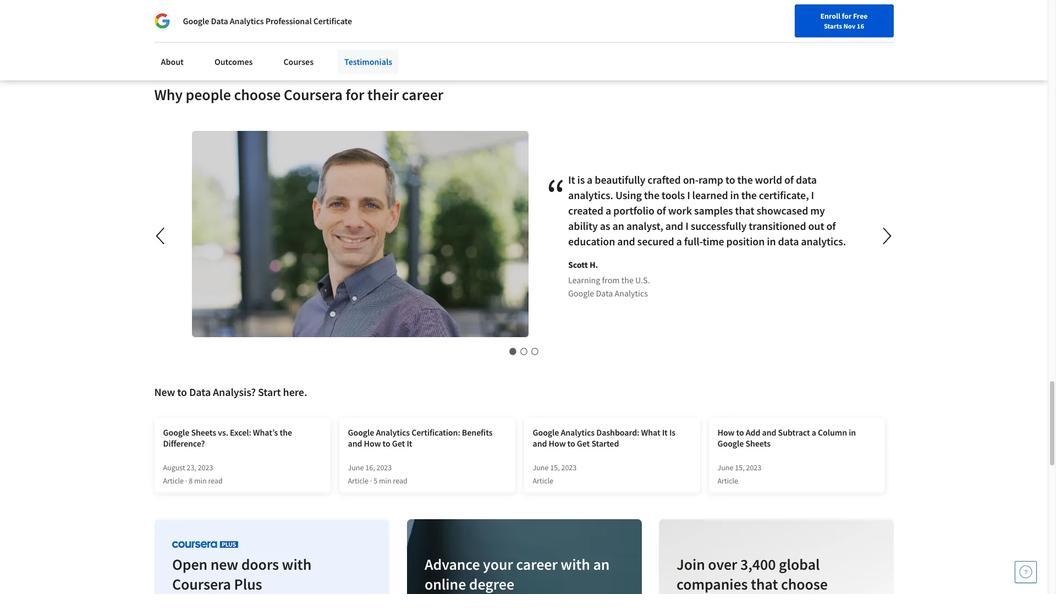 Task type: vqa. For each thing, say whether or not it's contained in the screenshot.
In to the middle
yes



Task type: describe. For each thing, give the bounding box(es) containing it.
testimonials
[[345, 56, 393, 67]]

online
[[424, 575, 466, 594]]

article for google analytics dashboard: what it is and how to get started
[[533, 476, 554, 486]]

it inside google analytics dashboard: what it is and how to get started
[[663, 427, 668, 438]]

created
[[568, 204, 604, 217]]

google for google analytics certification: benefits and how to get it
[[348, 427, 374, 438]]

the left world
[[738, 173, 753, 187]]

google for google analytics dashboard: what it is and how to get started
[[533, 427, 559, 438]]

doors
[[241, 555, 279, 575]]

courses link
[[277, 50, 320, 74]]

16
[[857, 21, 865, 30]]

" it is a beautifully crafted on-ramp to the world of data analytics. using the tools i learned in the certificate, i created a portfolio of work samples that showcased my ability as an analyst, and i successfully transitioned out of education and secured a full-time position in data analytics.
[[546, 166, 846, 248]]

start
[[258, 385, 281, 399]]

why people choose coursera for their career
[[154, 85, 444, 105]]

started
[[592, 438, 619, 449]]

get inside google analytics dashboard: what it is and how to get started
[[577, 438, 590, 449]]

a inside 'how to add and subtract a column in google sheets'
[[812, 427, 817, 438]]

read for to
[[393, 476, 408, 486]]

3,400
[[741, 555, 776, 575]]

go to next testimonial image
[[875, 223, 900, 249]]

read for difference?
[[208, 476, 223, 486]]

ramp
[[699, 173, 724, 187]]

0 horizontal spatial new
[[154, 385, 175, 399]]

how inside 'how to add and subtract a column in google sheets'
[[718, 427, 735, 438]]

15, for to
[[551, 463, 560, 473]]

global
[[779, 555, 820, 575]]

google image
[[154, 13, 170, 29]]

plus
[[234, 575, 262, 594]]

certificate
[[314, 15, 352, 26]]

learned
[[692, 188, 728, 202]]

your for advance
[[483, 555, 513, 575]]

career
[[791, 13, 812, 23]]

a left full-
[[677, 234, 682, 248]]

is
[[577, 173, 585, 187]]

how to add and subtract a column in google sheets
[[718, 427, 857, 449]]

new
[[210, 555, 238, 575]]

their
[[368, 85, 399, 105]]

show 2 more
[[181, 17, 224, 27]]

enroll
[[821, 11, 841, 21]]

dashboard:
[[597, 427, 640, 438]]

2023 for certification:
[[377, 463, 392, 473]]

5
[[374, 476, 378, 486]]

out
[[809, 219, 825, 233]]

u.s.
[[635, 275, 650, 286]]

add
[[746, 427, 761, 438]]

showcased
[[757, 204, 809, 217]]

0 horizontal spatial of
[[657, 204, 666, 217]]

beautifully
[[595, 173, 646, 187]]

on-
[[683, 173, 699, 187]]

· for difference?
[[185, 476, 187, 486]]

to inside google analytics certification: benefits and how to get it
[[383, 438, 391, 449]]

english
[[837, 12, 864, 23]]

choose
[[234, 85, 281, 105]]

it inside " it is a beautifully crafted on-ramp to the world of data analytics. using the tools i learned in the certificate, i created a portfolio of work samples that showcased my ability as an analyst, and i successfully transitioned out of education and secured a full-time position in data analytics.
[[568, 173, 575, 187]]

august 23, 2023 article · 8 min read
[[163, 463, 223, 486]]

june 15, 2023 article for google
[[718, 463, 762, 486]]

how inside google analytics certification: benefits and how to get it
[[364, 438, 381, 449]]

0 vertical spatial coursera
[[284, 85, 343, 105]]

scott
[[568, 259, 588, 270]]

min for difference?
[[194, 476, 207, 486]]

and inside google analytics dashboard: what it is and how to get started
[[533, 438, 547, 449]]

1 vertical spatial data
[[778, 234, 799, 248]]

scott h. learning from the u.s. google data analytics
[[568, 259, 650, 299]]

ability
[[568, 219, 598, 233]]

excel:
[[230, 427, 251, 438]]

june for how to add and subtract a column in google sheets
[[718, 463, 734, 473]]

0 vertical spatial data
[[796, 173, 817, 187]]

get inside google analytics certification: benefits and how to get it
[[392, 438, 405, 449]]

find your new career
[[743, 13, 812, 23]]

career inside the advance your career with an online degree
[[516, 555, 558, 575]]

outcomes
[[215, 56, 253, 67]]

show notifications image
[[900, 14, 913, 27]]

coursera inside open new doors with coursera plus
[[172, 575, 231, 594]]

what's
[[253, 427, 278, 438]]

find
[[743, 13, 757, 23]]

what
[[642, 427, 661, 438]]

learning
[[568, 275, 600, 286]]

about
[[161, 56, 184, 67]]

outcomes link
[[208, 50, 259, 74]]

analytics inside google analytics dashboard: what it is and how to get started
[[561, 427, 595, 438]]

with for career
[[561, 555, 590, 575]]

tools
[[662, 188, 685, 202]]

successfully
[[691, 219, 747, 233]]

column
[[818, 427, 848, 438]]

sheets inside 'how to add and subtract a column in google sheets'
[[746, 438, 771, 449]]

google for google sheets vs. excel: what's the difference?
[[163, 427, 190, 438]]

portfolio
[[613, 204, 655, 217]]

june for google analytics certification: benefits and how to get it
[[348, 463, 364, 473]]

a up 'as'
[[606, 204, 611, 217]]

degree
[[469, 575, 514, 594]]

work
[[668, 204, 692, 217]]

in inside 'how to add and subtract a column in google sheets'
[[849, 427, 857, 438]]

slides element
[[174, 346, 874, 357]]

with for doors
[[282, 555, 311, 575]]

sheets inside the google sheets vs. excel: what's the difference?
[[191, 427, 216, 438]]

an inside " it is a beautifully crafted on-ramp to the world of data analytics. using the tools i learned in the certificate, i created a portfolio of work samples that showcased my ability as an analyst, and i successfully transitioned out of education and secured a full-time position in data analytics.
[[613, 219, 624, 233]]

analyst,
[[626, 219, 663, 233]]

google inside the scott h. learning from the u.s. google data analytics
[[568, 288, 594, 299]]

for inside enroll for free starts nov 16
[[842, 11, 852, 21]]

education
[[568, 234, 615, 248]]

0 horizontal spatial in
[[730, 188, 739, 202]]

full-
[[684, 234, 703, 248]]

google for google data analytics professional certificate
[[183, 15, 209, 26]]

your for find
[[759, 13, 773, 23]]

23,
[[187, 463, 196, 473]]

more
[[206, 17, 224, 27]]

the inside the scott h. learning from the u.s. google data analytics
[[622, 275, 634, 286]]

advance
[[424, 555, 480, 575]]

june 15, 2023 article for to
[[533, 463, 577, 486]]

why
[[154, 85, 183, 105]]

subtract
[[779, 427, 811, 438]]

advance your career with an online degree
[[424, 555, 610, 594]]

article for google sheets vs. excel: what's the difference?
[[163, 476, 184, 486]]

2023 for dashboard:
[[562, 463, 577, 473]]

2 vertical spatial data
[[189, 385, 211, 399]]

here.
[[283, 385, 307, 399]]

new to data analysis? start here.
[[154, 385, 307, 399]]

to inside google analytics dashboard: what it is and how to get started
[[568, 438, 576, 449]]

is
[[670, 427, 676, 438]]

people
[[186, 85, 231, 105]]

8
[[189, 476, 193, 486]]

16,
[[366, 463, 375, 473]]

courses
[[284, 56, 314, 67]]



Task type: locate. For each thing, give the bounding box(es) containing it.
the inside the google sheets vs. excel: what's the difference?
[[280, 427, 292, 438]]

samples
[[694, 204, 733, 217]]

1 horizontal spatial in
[[767, 234, 776, 248]]

1 horizontal spatial with
[[561, 555, 590, 575]]

analysis?
[[213, 385, 256, 399]]

0 horizontal spatial your
[[483, 555, 513, 575]]

1 vertical spatial coursera
[[172, 575, 231, 594]]

"
[[546, 166, 566, 224]]

article for how to add and subtract a column in google sheets
[[718, 476, 739, 486]]

find your new career link
[[738, 11, 818, 25]]

analytics. up created
[[568, 188, 613, 202]]

3 june from the left
[[718, 463, 734, 473]]

june 15, 2023 article
[[533, 463, 577, 486], [718, 463, 762, 486]]

2023 right 23,
[[198, 463, 213, 473]]

2 june from the left
[[533, 463, 549, 473]]

· inside august 23, 2023 article · 8 min read
[[185, 476, 187, 486]]

0 horizontal spatial june 15, 2023 article
[[533, 463, 577, 486]]

1 horizontal spatial june 15, 2023 article
[[718, 463, 762, 486]]

world
[[755, 173, 782, 187]]

read right 8
[[208, 476, 223, 486]]

1 horizontal spatial coursera
[[284, 85, 343, 105]]

the down world
[[741, 188, 757, 202]]

as
[[600, 219, 610, 233]]

about link
[[154, 50, 190, 74]]

read
[[208, 476, 223, 486], [393, 476, 408, 486]]

0 vertical spatial an
[[613, 219, 624, 233]]

in right column
[[849, 427, 857, 438]]

0 horizontal spatial 15,
[[551, 463, 560, 473]]

0 horizontal spatial for
[[346, 85, 365, 105]]

3 article from the left
[[533, 476, 554, 486]]

it left is
[[568, 173, 575, 187]]

2 horizontal spatial how
[[718, 427, 735, 438]]

an inside the advance your career with an online degree
[[593, 555, 610, 575]]

crafted
[[648, 173, 681, 187]]

0 horizontal spatial analytics.
[[568, 188, 613, 202]]

2 with from the left
[[561, 555, 590, 575]]

1 horizontal spatial new
[[775, 13, 789, 23]]

· left 8
[[185, 476, 187, 486]]

1 with from the left
[[282, 555, 311, 575]]

coursera down courses "link"
[[284, 85, 343, 105]]

0 horizontal spatial with
[[282, 555, 311, 575]]

2 · from the left
[[370, 476, 372, 486]]

with inside open new doors with coursera plus
[[282, 555, 311, 575]]

career right degree on the left
[[516, 555, 558, 575]]

in right learned
[[730, 188, 739, 202]]

None search field
[[157, 7, 421, 29]]

2 get from the left
[[577, 438, 590, 449]]

position
[[727, 234, 765, 248]]

sheets left vs.
[[191, 427, 216, 438]]

join over 3,400 global companies that choos
[[677, 555, 828, 594]]

companies
[[677, 575, 748, 594]]

that up successfully
[[735, 204, 755, 217]]

coursera
[[284, 85, 343, 105], [172, 575, 231, 594]]

to left add
[[737, 427, 745, 438]]

analytics. down out
[[801, 234, 846, 248]]

go to previous testimonial image
[[148, 223, 174, 249], [156, 228, 164, 244]]

2 read from the left
[[393, 476, 408, 486]]

data inside the scott h. learning from the u.s. google data analytics
[[596, 288, 613, 299]]

0 vertical spatial new
[[775, 13, 789, 23]]

0 vertical spatial your
[[759, 13, 773, 23]]

0 horizontal spatial june
[[348, 463, 364, 473]]

2 vertical spatial in
[[849, 427, 857, 438]]

of right out
[[827, 219, 836, 233]]

i up full-
[[686, 219, 689, 233]]

1 june from the left
[[348, 463, 364, 473]]

1 vertical spatial for
[[346, 85, 365, 105]]

0 horizontal spatial get
[[392, 438, 405, 449]]

it left is on the right bottom of the page
[[663, 427, 668, 438]]

with
[[282, 555, 311, 575], [561, 555, 590, 575]]

get
[[392, 438, 405, 449], [577, 438, 590, 449]]

0 horizontal spatial ·
[[185, 476, 187, 486]]

secured
[[637, 234, 674, 248]]

· left 5
[[370, 476, 372, 486]]

how left add
[[718, 427, 735, 438]]

sheets left subtract
[[746, 438, 771, 449]]

of up certificate,
[[785, 173, 794, 187]]

0 horizontal spatial read
[[208, 476, 223, 486]]

1 horizontal spatial get
[[577, 438, 590, 449]]

min for to
[[379, 476, 392, 486]]

2023 down add
[[747, 463, 762, 473]]

0 horizontal spatial sheets
[[191, 427, 216, 438]]

nov
[[844, 21, 856, 30]]

read inside august 23, 2023 article · 8 min read
[[208, 476, 223, 486]]

for up nov
[[842, 11, 852, 21]]

2 horizontal spatial of
[[827, 219, 836, 233]]

that inside the join over 3,400 global companies that choos
[[751, 575, 778, 594]]

to inside " it is a beautifully crafted on-ramp to the world of data analytics. using the tools i learned in the certificate, i created a portfolio of work samples that showcased my ability as an analyst, and i successfully transitioned out of education and secured a full-time position in data analytics.
[[726, 173, 735, 187]]

2 15, from the left
[[735, 463, 745, 473]]

join
[[677, 555, 705, 575]]

for left their
[[346, 85, 365, 105]]

1 vertical spatial an
[[593, 555, 610, 575]]

of left work
[[657, 204, 666, 217]]

and inside 'how to add and subtract a column in google sheets'
[[763, 427, 777, 438]]

1 min from the left
[[194, 476, 207, 486]]

the left u.s. on the top of page
[[622, 275, 634, 286]]

1 vertical spatial new
[[154, 385, 175, 399]]

1 vertical spatial in
[[767, 234, 776, 248]]

min inside june 16, 2023 article · 5 min read
[[379, 476, 392, 486]]

0 horizontal spatial it
[[407, 438, 413, 449]]

min right 8
[[194, 476, 207, 486]]

coursera down coursera plus image
[[172, 575, 231, 594]]

· inside june 16, 2023 article · 5 min read
[[370, 476, 372, 486]]

· for to
[[370, 476, 372, 486]]

it up june 16, 2023 article · 5 min read
[[407, 438, 413, 449]]

google data analytics professional certificate
[[183, 15, 352, 26]]

1 horizontal spatial career
[[516, 555, 558, 575]]

0 horizontal spatial min
[[194, 476, 207, 486]]

1 15, from the left
[[551, 463, 560, 473]]

google inside the google sheets vs. excel: what's the difference?
[[163, 427, 190, 438]]

analytics inside the scott h. learning from the u.s. google data analytics
[[615, 288, 648, 299]]

your right advance
[[483, 555, 513, 575]]

4 article from the left
[[718, 476, 739, 486]]

1 horizontal spatial of
[[785, 173, 794, 187]]

in down transitioned
[[767, 234, 776, 248]]

in
[[730, 188, 739, 202], [767, 234, 776, 248], [849, 427, 857, 438]]

your
[[759, 13, 773, 23], [483, 555, 513, 575]]

professional
[[266, 15, 312, 26]]

google sheets vs. excel: what's the difference?
[[163, 427, 292, 449]]

and inside google analytics certification: benefits and how to get it
[[348, 438, 362, 449]]

google inside google analytics certification: benefits and how to get it
[[348, 427, 374, 438]]

2023 inside august 23, 2023 article · 8 min read
[[198, 463, 213, 473]]

a right is
[[587, 173, 593, 187]]

0 vertical spatial that
[[735, 204, 755, 217]]

that inside " it is a beautifully crafted on-ramp to the world of data analytics. using the tools i learned in the certificate, i created a portfolio of work samples that showcased my ability as an analyst, and i successfully transitioned out of education and secured a full-time position in data analytics.
[[735, 204, 755, 217]]

google analytics dashboard: what it is and how to get started
[[533, 427, 676, 449]]

1 get from the left
[[392, 438, 405, 449]]

4 2023 from the left
[[747, 463, 762, 473]]

2023 down google analytics dashboard: what it is and how to get started
[[562, 463, 577, 473]]

0 vertical spatial data
[[211, 15, 228, 26]]

data up certificate,
[[796, 173, 817, 187]]

data down from
[[596, 288, 613, 299]]

1 article from the left
[[163, 476, 184, 486]]

2023 for add
[[747, 463, 762, 473]]

2 horizontal spatial in
[[849, 427, 857, 438]]

1 vertical spatial analytics.
[[801, 234, 846, 248]]

analytics right more
[[230, 15, 264, 26]]

2 june 15, 2023 article from the left
[[718, 463, 762, 486]]

read inside june 16, 2023 article · 5 min read
[[393, 476, 408, 486]]

article for google analytics certification: benefits and how to get it
[[348, 476, 369, 486]]

analytics inside google analytics certification: benefits and how to get it
[[376, 427, 410, 438]]

free
[[854, 11, 868, 21]]

1 · from the left
[[185, 476, 187, 486]]

2023 for vs.
[[198, 463, 213, 473]]

1 horizontal spatial min
[[379, 476, 392, 486]]

your inside the advance your career with an online degree
[[483, 555, 513, 575]]

1 2023 from the left
[[198, 463, 213, 473]]

0 vertical spatial in
[[730, 188, 739, 202]]

transitioned
[[749, 219, 806, 233]]

1 horizontal spatial an
[[613, 219, 624, 233]]

time
[[703, 234, 724, 248]]

google inside 'how to add and subtract a column in google sheets'
[[718, 438, 744, 449]]

min right 5
[[379, 476, 392, 486]]

how inside google analytics dashboard: what it is and how to get started
[[549, 438, 566, 449]]

open
[[172, 555, 207, 575]]

show
[[181, 17, 199, 27]]

get up june 16, 2023 article · 5 min read
[[392, 438, 405, 449]]

the down crafted
[[644, 188, 660, 202]]

career right their
[[402, 85, 444, 105]]

june
[[348, 463, 364, 473], [533, 463, 549, 473], [718, 463, 734, 473]]

1 horizontal spatial for
[[842, 11, 852, 21]]

analytics left certification:
[[376, 427, 410, 438]]

article inside june 16, 2023 article · 5 min read
[[348, 476, 369, 486]]

1 horizontal spatial read
[[393, 476, 408, 486]]

1 horizontal spatial 15,
[[735, 463, 745, 473]]

to left started
[[568, 438, 576, 449]]

and
[[666, 219, 684, 233], [617, 234, 635, 248], [763, 427, 777, 438], [348, 438, 362, 449], [533, 438, 547, 449]]

h.
[[590, 259, 598, 270]]

it inside google analytics certification: benefits and how to get it
[[407, 438, 413, 449]]

starts
[[824, 21, 843, 30]]

1 horizontal spatial ·
[[370, 476, 372, 486]]

2023
[[198, 463, 213, 473], [377, 463, 392, 473], [562, 463, 577, 473], [747, 463, 762, 473]]

over
[[708, 555, 738, 575]]

career
[[402, 85, 444, 105], [516, 555, 558, 575]]

for
[[842, 11, 852, 21], [346, 85, 365, 105]]

june 16, 2023 article · 5 min read
[[348, 463, 408, 486]]

min
[[194, 476, 207, 486], [379, 476, 392, 486]]

from
[[602, 275, 620, 286]]

0 horizontal spatial how
[[364, 438, 381, 449]]

2 2023 from the left
[[377, 463, 392, 473]]

·
[[185, 476, 187, 486], [370, 476, 372, 486]]

new left career in the top right of the page
[[775, 13, 789, 23]]

2
[[201, 17, 205, 27]]

article inside august 23, 2023 article · 8 min read
[[163, 476, 184, 486]]

data down transitioned
[[778, 234, 799, 248]]

1 horizontal spatial your
[[759, 13, 773, 23]]

0 horizontal spatial coursera
[[172, 575, 231, 594]]

1 horizontal spatial it
[[568, 173, 575, 187]]

june for google analytics dashboard: what it is and how to get started
[[533, 463, 549, 473]]

analytics down u.s. on the top of page
[[615, 288, 648, 299]]

data right 2
[[211, 15, 228, 26]]

your right find
[[759, 13, 773, 23]]

2023 inside june 16, 2023 article · 5 min read
[[377, 463, 392, 473]]

english button
[[818, 0, 884, 36]]

testimonials link
[[338, 50, 399, 74]]

to up june 16, 2023 article · 5 min read
[[383, 438, 391, 449]]

min inside august 23, 2023 article · 8 min read
[[194, 476, 207, 486]]

june inside june 16, 2023 article · 5 min read
[[348, 463, 364, 473]]

coursera plus image
[[172, 541, 238, 549]]

read right 5
[[393, 476, 408, 486]]

new up difference?
[[154, 385, 175, 399]]

0 horizontal spatial career
[[402, 85, 444, 105]]

to right ramp
[[726, 173, 735, 187]]

google inside google analytics dashboard: what it is and how to get started
[[533, 427, 559, 438]]

how up 16, on the bottom left
[[364, 438, 381, 449]]

15,
[[551, 463, 560, 473], [735, 463, 745, 473]]

2 article from the left
[[348, 476, 369, 486]]

vs.
[[218, 427, 228, 438]]

1 horizontal spatial analytics.
[[801, 234, 846, 248]]

to inside 'how to add and subtract a column in google sheets'
[[737, 427, 745, 438]]

data
[[211, 15, 228, 26], [596, 288, 613, 299], [189, 385, 211, 399]]

benefits
[[462, 427, 493, 438]]

open new doors with coursera plus
[[172, 555, 311, 594]]

a left column
[[812, 427, 817, 438]]

1 horizontal spatial how
[[549, 438, 566, 449]]

i up my at right
[[811, 188, 814, 202]]

0 vertical spatial of
[[785, 173, 794, 187]]

sheets
[[191, 427, 216, 438], [746, 438, 771, 449]]

how left started
[[549, 438, 566, 449]]

i right tools
[[687, 188, 690, 202]]

analytics left dashboard:
[[561, 427, 595, 438]]

1 vertical spatial your
[[483, 555, 513, 575]]

the right what's
[[280, 427, 292, 438]]

how
[[718, 427, 735, 438], [364, 438, 381, 449], [549, 438, 566, 449]]

google analytics certification: benefits and how to get it
[[348, 427, 493, 449]]

with inside the advance your career with an online degree
[[561, 555, 590, 575]]

0 vertical spatial for
[[842, 11, 852, 21]]

that left global
[[751, 575, 778, 594]]

google
[[183, 15, 209, 26], [568, 288, 594, 299], [163, 427, 190, 438], [348, 427, 374, 438], [533, 427, 559, 438], [718, 438, 744, 449]]

august
[[163, 463, 185, 473]]

show 2 more button
[[172, 12, 233, 32]]

1 horizontal spatial june
[[533, 463, 549, 473]]

1 vertical spatial of
[[657, 204, 666, 217]]

analytics.
[[568, 188, 613, 202], [801, 234, 846, 248]]

3 2023 from the left
[[562, 463, 577, 473]]

data left 'analysis?'
[[189, 385, 211, 399]]

2 horizontal spatial it
[[663, 427, 668, 438]]

1 horizontal spatial sheets
[[746, 438, 771, 449]]

that
[[735, 204, 755, 217], [751, 575, 778, 594]]

to up difference?
[[177, 385, 187, 399]]

of
[[785, 173, 794, 187], [657, 204, 666, 217], [827, 219, 836, 233]]

get left started
[[577, 438, 590, 449]]

certification:
[[412, 427, 461, 438]]

0 horizontal spatial an
[[593, 555, 610, 575]]

2 min from the left
[[379, 476, 392, 486]]

i
[[687, 188, 690, 202], [811, 188, 814, 202], [686, 219, 689, 233]]

2 vertical spatial of
[[827, 219, 836, 233]]

my
[[811, 204, 825, 217]]

0 vertical spatial analytics.
[[568, 188, 613, 202]]

15, for google
[[735, 463, 745, 473]]

difference?
[[163, 438, 205, 449]]

2023 right 16, on the bottom left
[[377, 463, 392, 473]]

1 read from the left
[[208, 476, 223, 486]]

1 vertical spatial that
[[751, 575, 778, 594]]

1 june 15, 2023 article from the left
[[533, 463, 577, 486]]

1 vertical spatial data
[[596, 288, 613, 299]]

0 vertical spatial career
[[402, 85, 444, 105]]

help center image
[[1020, 566, 1033, 579]]

2 horizontal spatial june
[[718, 463, 734, 473]]

certificate,
[[759, 188, 809, 202]]

1 vertical spatial career
[[516, 555, 558, 575]]

enroll for free starts nov 16
[[821, 11, 868, 30]]



